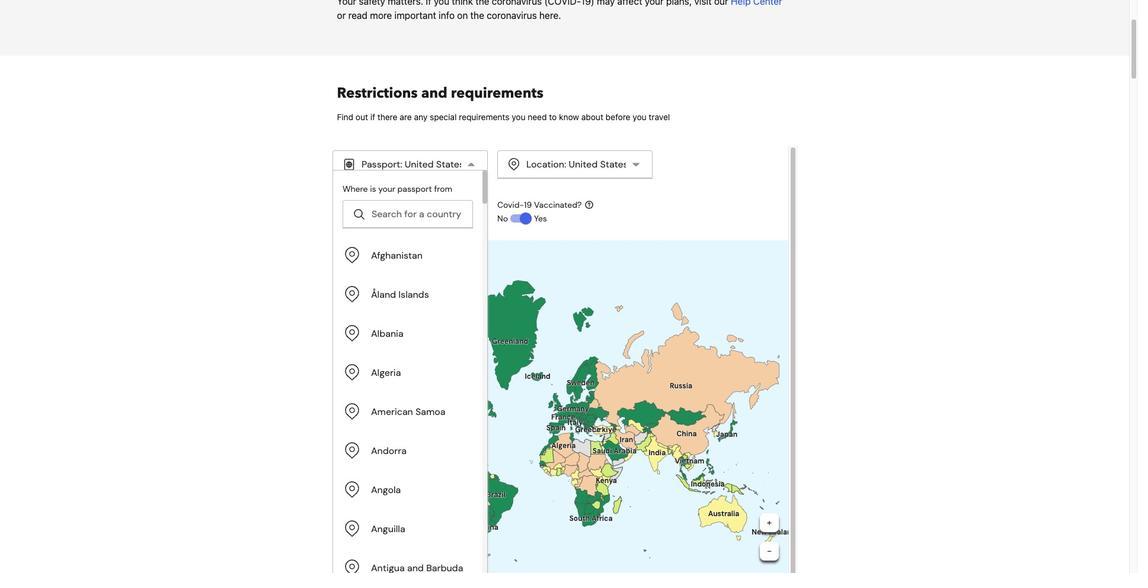 Task type: locate. For each thing, give the bounding box(es) containing it.
find out if there are any special requirements you need to know about before you travel
[[337, 112, 670, 122]]

any
[[414, 112, 428, 122]]

info
[[439, 10, 455, 20]]

and
[[421, 83, 447, 103]]

requirements right 'special'
[[459, 112, 509, 122]]

requirements up find out if there are any special requirements you need to know about before you travel
[[451, 83, 543, 103]]

0 vertical spatial requirements
[[451, 83, 543, 103]]

more
[[370, 10, 392, 20]]

0 horizontal spatial you
[[512, 112, 526, 122]]

to
[[549, 112, 557, 122]]

you left 'travel'
[[633, 112, 647, 122]]

you
[[512, 112, 526, 122], [633, 112, 647, 122]]

read
[[348, 10, 368, 20]]

out
[[356, 112, 368, 122]]

if
[[370, 112, 375, 122]]

coronavirus
[[487, 10, 537, 20]]

restrictions
[[337, 83, 418, 103]]

know
[[559, 112, 579, 122]]

1 horizontal spatial you
[[633, 112, 647, 122]]

1 vertical spatial requirements
[[459, 112, 509, 122]]

important
[[395, 10, 436, 20]]

find
[[337, 112, 353, 122]]

restrictions and requirements
[[337, 83, 543, 103]]

you left need
[[512, 112, 526, 122]]

or read more important info on the coronavirus here.
[[337, 10, 561, 20]]

requirements
[[451, 83, 543, 103], [459, 112, 509, 122]]



Task type: describe. For each thing, give the bounding box(es) containing it.
need
[[528, 112, 547, 122]]

2 you from the left
[[633, 112, 647, 122]]

travel
[[649, 112, 670, 122]]

the
[[470, 10, 484, 20]]

1 you from the left
[[512, 112, 526, 122]]

special
[[430, 112, 457, 122]]

are
[[400, 112, 412, 122]]

here.
[[539, 10, 561, 20]]

or
[[337, 10, 346, 20]]

before
[[606, 112, 630, 122]]

on
[[457, 10, 468, 20]]

there
[[377, 112, 397, 122]]

about
[[581, 112, 603, 122]]



Task type: vqa. For each thing, say whether or not it's contained in the screenshot.
there
yes



